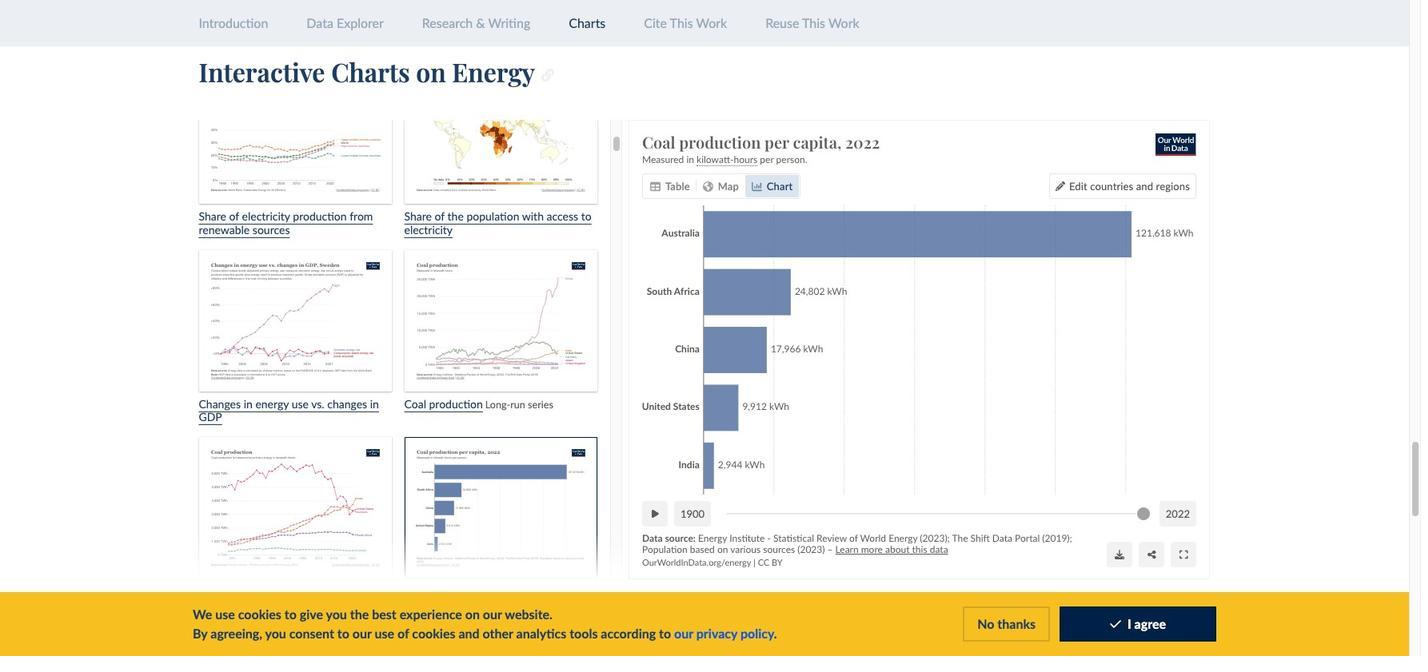 Task type: vqa. For each thing, say whether or not it's contained in the screenshot.
the analytics
yes



Task type: locate. For each thing, give the bounding box(es) containing it.
writing
[[488, 15, 530, 30]]

0 vertical spatial production
[[679, 131, 761, 153]]

charts
[[569, 15, 606, 30], [331, 54, 410, 89]]

share for share of the population with access to electricity
[[404, 210, 432, 223]]

0 horizontal spatial electricity
[[242, 210, 290, 223]]

0 horizontal spatial this
[[670, 15, 693, 30]]

1 this from the left
[[670, 15, 693, 30]]

experience
[[400, 607, 462, 622]]

1 horizontal spatial work
[[829, 15, 859, 30]]

0 horizontal spatial our
[[353, 626, 372, 641]]

coal production per capita, 2022 link
[[642, 131, 1197, 153]]

we use cookies to give you the best experience on our website. by agreeing, you consent to our use of cookies and other analytics tools according to our privacy policy .
[[193, 607, 777, 641]]

cookies
[[238, 607, 281, 622], [412, 626, 455, 641]]

data down "play" icon
[[642, 533, 663, 545]]

0 horizontal spatial 2022
[[845, 131, 880, 153]]

coal
[[642, 131, 675, 153], [404, 397, 426, 411]]

energy down &
[[452, 54, 535, 89]]

on up ourworldindata.org/energy | cc by
[[717, 544, 728, 556]]

work right cite
[[696, 15, 727, 30]]

other
[[483, 626, 513, 641]]

in right changes
[[370, 397, 379, 411]]

1 vertical spatial you
[[265, 626, 286, 641]]

0 horizontal spatial production
[[293, 210, 347, 223]]

charts down explorer on the left
[[331, 54, 410, 89]]

share nodes image
[[1148, 550, 1156, 560]]

changes in energy use vs. changes in gdp link
[[199, 250, 392, 424]]

sources inside 'share of electricity production from renewable sources'
[[253, 223, 290, 237]]

0 horizontal spatial sources
[[253, 223, 290, 237]]

share inside share of the population with access to electricity
[[404, 210, 432, 223]]

table image
[[650, 182, 661, 192]]

you right the give
[[326, 607, 347, 622]]

0 vertical spatial use
[[292, 397, 309, 411]]

0 horizontal spatial share
[[199, 210, 226, 223]]

and left "regions"
[[1136, 180, 1153, 193]]

cookies down experience
[[412, 626, 455, 641]]

use up agreeing,
[[215, 607, 235, 622]]

thanks
[[998, 617, 1036, 632]]

explorer
[[337, 15, 384, 30]]

capita,
[[793, 131, 842, 153]]

of inside we use cookies to give you the best experience on our website. by agreeing, you consent to our use of cookies and other analytics tools according to our privacy policy .
[[398, 626, 409, 641]]

changes
[[327, 397, 367, 411]]

0 horizontal spatial you
[[265, 626, 286, 641]]

learn more about this data link
[[835, 544, 948, 556]]

charts left cite
[[569, 15, 606, 30]]

2 vertical spatial use
[[375, 626, 394, 641]]

data right shift
[[992, 533, 1013, 545]]

energy
[[452, 54, 535, 89], [698, 533, 727, 545], [889, 533, 918, 545]]

chart column image
[[752, 182, 762, 192]]

to right access
[[581, 210, 592, 223]]

production for coal production
[[429, 397, 483, 411]]

chart 14 of 241
[[875, 601, 964, 616]]

go to next slide image
[[1115, 601, 1131, 616]]

run
[[510, 399, 525, 411]]

1 horizontal spatial this
[[802, 15, 825, 30]]

our right the 'consent' on the left of page
[[353, 626, 372, 641]]

1 vertical spatial the
[[350, 607, 369, 622]]

earth americas image
[[703, 182, 713, 192]]

introduction
[[199, 15, 268, 30]]

use left vs.
[[292, 397, 309, 411]]

0 vertical spatial on
[[416, 54, 446, 89]]

0 horizontal spatial coal
[[404, 397, 426, 411]]

changes in energy use vs. changes in gdp
[[199, 397, 379, 424]]

source:
[[665, 533, 696, 545]]

0 horizontal spatial in
[[244, 397, 253, 411]]

per up per person.
[[765, 131, 789, 153]]

sources inside data source: energy institute - statistical review of world energy (2023); the shift data portal (2019); population based on various sources (2023) – learn more about this data
[[763, 544, 795, 556]]

of inside data source: energy institute - statistical review of world energy (2023); the shift data portal (2019); population based on various sources (2023) – learn more about this data
[[849, 533, 858, 545]]

2 share from the left
[[404, 210, 432, 223]]

and inside we use cookies to give you the best experience on our website. by agreeing, you consent to our use of cookies and other analytics tools according to our privacy policy .
[[459, 626, 480, 641]]

share inside 'share of electricity production from renewable sources'
[[199, 210, 226, 223]]

.
[[774, 626, 777, 641]]

1 vertical spatial charts
[[331, 54, 410, 89]]

1900
[[681, 508, 705, 521]]

2 vertical spatial on
[[465, 607, 480, 622]]

1 vertical spatial sources
[[763, 544, 795, 556]]

with
[[522, 210, 544, 223]]

1 horizontal spatial share
[[404, 210, 432, 223]]

14
[[909, 601, 924, 616]]

i
[[1128, 617, 1131, 632]]

energy
[[255, 397, 289, 411]]

research
[[422, 15, 473, 30]]

electricity inside share of the population with access to electricity
[[404, 223, 453, 237]]

0 vertical spatial coal
[[642, 131, 675, 153]]

you
[[326, 607, 347, 622], [265, 626, 286, 641]]

sources
[[253, 223, 290, 237], [763, 544, 795, 556]]

production left from
[[293, 210, 347, 223]]

(2023)
[[798, 544, 825, 556]]

energy up ourworldindata.org/energy | cc by
[[698, 533, 727, 545]]

expand image
[[1180, 550, 1188, 560]]

use down best
[[375, 626, 394, 641]]

you left the 'consent' on the left of page
[[265, 626, 286, 641]]

production up 'map' link
[[679, 131, 761, 153]]

data left explorer on the left
[[307, 15, 333, 30]]

1 horizontal spatial production
[[429, 397, 483, 411]]

0 vertical spatial 2022
[[845, 131, 880, 153]]

our
[[483, 607, 502, 622], [353, 626, 372, 641], [674, 626, 693, 641]]

2 horizontal spatial production
[[679, 131, 761, 153]]

share of electricity production from renewable sources
[[199, 210, 373, 237]]

2022 up expand icon
[[1166, 508, 1190, 521]]

reuse this work link
[[766, 15, 859, 30]]

electricity inside 'share of electricity production from renewable sources'
[[242, 210, 290, 223]]

0 vertical spatial per
[[765, 131, 789, 153]]

long-run series
[[485, 399, 553, 411]]

2 horizontal spatial in
[[687, 154, 694, 166]]

in
[[687, 154, 694, 166], [244, 397, 253, 411], [370, 397, 379, 411]]

in right measured
[[687, 154, 694, 166]]

production left long-
[[429, 397, 483, 411]]

website.
[[505, 607, 553, 622]]

electricity
[[242, 210, 290, 223], [404, 223, 453, 237]]

this right reuse on the right top of the page
[[802, 15, 825, 30]]

2022 right capita,
[[845, 131, 880, 153]]

this for cite
[[670, 15, 693, 30]]

1 horizontal spatial and
[[1136, 180, 1153, 193]]

and left other
[[459, 626, 480, 641]]

(2019);
[[1042, 533, 1072, 545]]

1 horizontal spatial you
[[326, 607, 347, 622]]

data for data source: energy institute - statistical review of world energy (2023); the shift data portal (2019); population based on various sources (2023) – learn more about this data
[[642, 533, 663, 545]]

table
[[665, 180, 690, 193]]

to left the give
[[285, 607, 297, 622]]

check image
[[1110, 619, 1121, 631]]

-
[[767, 533, 771, 545]]

on right experience
[[465, 607, 480, 622]]

interactive charts on energy
[[199, 54, 535, 89]]

1 vertical spatial production
[[293, 210, 347, 223]]

1 horizontal spatial the
[[448, 210, 464, 223]]

about
[[885, 544, 910, 556]]

1 horizontal spatial sources
[[763, 544, 795, 556]]

1 horizontal spatial our
[[483, 607, 502, 622]]

0 vertical spatial sources
[[253, 223, 290, 237]]

work right reuse on the right top of the page
[[829, 15, 859, 30]]

coal right changes
[[404, 397, 426, 411]]

(2023);
[[920, 533, 950, 545]]

and
[[1136, 180, 1153, 193], [459, 626, 480, 641]]

1 vertical spatial 2022
[[1166, 508, 1190, 521]]

data explorer link
[[307, 15, 384, 30]]

0 horizontal spatial energy
[[452, 54, 535, 89]]

1 vertical spatial on
[[717, 544, 728, 556]]

coal production per capita, 2022
[[642, 131, 880, 153]]

work
[[696, 15, 727, 30], [829, 15, 859, 30]]

1 horizontal spatial electricity
[[404, 223, 453, 237]]

1 horizontal spatial use
[[292, 397, 309, 411]]

no thanks button
[[963, 607, 1050, 642]]

the left population
[[448, 210, 464, 223]]

use inside changes in energy use vs. changes in gdp
[[292, 397, 309, 411]]

&
[[476, 15, 485, 30]]

ourworldindata.org/energy | cc by
[[642, 557, 783, 568]]

of inside 'share of electricity production from renewable sources'
[[229, 210, 239, 223]]

our left privacy
[[674, 626, 693, 641]]

0 horizontal spatial charts
[[331, 54, 410, 89]]

–
[[827, 544, 833, 556]]

energy right world at the right bottom of the page
[[889, 533, 918, 545]]

0 vertical spatial the
[[448, 210, 464, 223]]

1 vertical spatial coal
[[404, 397, 426, 411]]

1 vertical spatial cookies
[[412, 626, 455, 641]]

the left best
[[350, 607, 369, 622]]

0 horizontal spatial the
[[350, 607, 369, 622]]

coal up measured
[[642, 131, 675, 153]]

0 horizontal spatial and
[[459, 626, 480, 641]]

share of electricity production from renewable sources link
[[199, 63, 392, 237]]

1 horizontal spatial coal
[[642, 131, 675, 153]]

1 horizontal spatial data
[[642, 533, 663, 545]]

1 horizontal spatial on
[[465, 607, 480, 622]]

in for measured
[[687, 154, 694, 166]]

our up other
[[483, 607, 502, 622]]

this right cite
[[670, 15, 693, 30]]

download image
[[1115, 550, 1125, 560]]

2 this from the left
[[802, 15, 825, 30]]

on
[[416, 54, 446, 89], [717, 544, 728, 556], [465, 607, 480, 622]]

coal production
[[404, 397, 483, 411]]

by
[[772, 557, 783, 568]]

based
[[690, 544, 715, 556]]

2 work from the left
[[829, 15, 859, 30]]

use
[[292, 397, 309, 411], [215, 607, 235, 622], [375, 626, 394, 641]]

0 horizontal spatial data
[[307, 15, 333, 30]]

measured
[[642, 154, 684, 166]]

no thanks
[[977, 617, 1036, 632]]

in left "energy"
[[244, 397, 253, 411]]

this for reuse
[[802, 15, 825, 30]]

0 horizontal spatial work
[[696, 15, 727, 30]]

0 horizontal spatial use
[[215, 607, 235, 622]]

1 vertical spatial and
[[459, 626, 480, 641]]

research & writing
[[422, 15, 530, 30]]

1 horizontal spatial charts
[[569, 15, 606, 30]]

sources right renewable at left top
[[253, 223, 290, 237]]

on down research
[[416, 54, 446, 89]]

cookies up agreeing,
[[238, 607, 281, 622]]

1 horizontal spatial cookies
[[412, 626, 455, 641]]

1 share from the left
[[199, 210, 226, 223]]

cite this work link
[[644, 15, 727, 30]]

1 work from the left
[[696, 15, 727, 30]]

shift
[[971, 533, 990, 545]]

0 horizontal spatial cookies
[[238, 607, 281, 622]]

2022
[[845, 131, 880, 153], [1166, 508, 1190, 521]]

per
[[765, 131, 789, 153], [760, 154, 774, 166]]

2 horizontal spatial on
[[717, 544, 728, 556]]

sources up by
[[763, 544, 795, 556]]

2 vertical spatial production
[[429, 397, 483, 411]]

0 vertical spatial and
[[1136, 180, 1153, 193]]

gdp
[[199, 411, 222, 424]]

edit countries and regions
[[1069, 180, 1190, 193]]

per down coal production per capita, 2022 at top
[[760, 154, 774, 166]]

2 horizontal spatial energy
[[889, 533, 918, 545]]

0 horizontal spatial on
[[416, 54, 446, 89]]



Task type: describe. For each thing, give the bounding box(es) containing it.
privacy
[[696, 626, 737, 641]]

to inside share of the population with access to electricity
[[581, 210, 592, 223]]

series
[[528, 399, 553, 411]]

241
[[942, 601, 964, 616]]

consent
[[289, 626, 334, 641]]

changes
[[199, 397, 241, 411]]

2 horizontal spatial use
[[375, 626, 394, 641]]

data explorer
[[307, 15, 384, 30]]

1 vertical spatial per
[[760, 154, 774, 166]]

cite
[[644, 15, 667, 30]]

map
[[718, 180, 739, 193]]

interactive
[[199, 54, 325, 89]]

of inside share of the population with access to electricity
[[435, 210, 445, 223]]

best
[[372, 607, 397, 622]]

by
[[193, 626, 207, 641]]

from
[[350, 210, 373, 223]]

play image
[[651, 510, 659, 519]]

0 vertical spatial you
[[326, 607, 347, 622]]

population
[[467, 210, 519, 223]]

review
[[817, 533, 847, 545]]

our privacy policy link
[[674, 626, 774, 641]]

share for share of electricity production from renewable sources
[[199, 210, 226, 223]]

reuse this work
[[766, 15, 859, 30]]

to right according
[[659, 626, 671, 641]]

share of the population with access to electricity
[[404, 210, 592, 237]]

chart
[[875, 601, 906, 616]]

various
[[730, 544, 761, 556]]

data
[[930, 544, 948, 556]]

access
[[547, 210, 578, 223]]

according
[[601, 626, 656, 641]]

map link
[[696, 175, 745, 198]]

coal for coal production per capita, 2022
[[642, 131, 675, 153]]

edit
[[1069, 180, 1088, 193]]

work for cite this work
[[696, 15, 727, 30]]

cite this work
[[644, 15, 727, 30]]

the inside we use cookies to give you the best experience on our website. by agreeing, you consent to our use of cookies and other analytics tools according to our privacy policy .
[[350, 607, 369, 622]]

institute
[[730, 533, 765, 545]]

to right the 'consent' on the left of page
[[337, 626, 349, 641]]

policy
[[741, 626, 774, 641]]

production inside 'share of electricity production from renewable sources'
[[293, 210, 347, 223]]

0 vertical spatial charts
[[569, 15, 606, 30]]

on inside we use cookies to give you the best experience on our website. by agreeing, you consent to our use of cookies and other analytics tools according to our privacy policy .
[[465, 607, 480, 622]]

cc by link
[[758, 557, 783, 568]]

agree
[[1135, 617, 1166, 632]]

coal production link
[[404, 250, 597, 411]]

data for data explorer
[[307, 15, 333, 30]]

measured in
[[642, 154, 697, 166]]

person.
[[776, 154, 807, 166]]

this
[[912, 544, 927, 556]]

world
[[860, 533, 886, 545]]

population
[[642, 544, 688, 556]]

cc
[[758, 557, 770, 568]]

table link
[[644, 175, 696, 198]]

analytics
[[516, 626, 566, 641]]

ourworldindata.org/energy link
[[642, 557, 751, 568]]

work for reuse this work
[[829, 15, 859, 30]]

data source: energy institute - statistical review of world energy (2023); the shift data portal (2019); population based on various sources (2023) – learn more about this data
[[642, 533, 1072, 556]]

chart link
[[745, 175, 799, 198]]

ourworldindata.org/energy
[[642, 557, 751, 568]]

pencil image
[[1056, 182, 1065, 191]]

statistical
[[773, 533, 814, 545]]

the inside share of the population with access to electricity
[[448, 210, 464, 223]]

i agree button
[[1060, 607, 1216, 642]]

portal
[[1015, 533, 1040, 545]]

in for changes
[[244, 397, 253, 411]]

regions
[[1156, 180, 1190, 193]]

more
[[861, 544, 883, 556]]

1 horizontal spatial in
[[370, 397, 379, 411]]

reuse
[[766, 15, 799, 30]]

chart
[[767, 180, 793, 193]]

1 vertical spatial use
[[215, 607, 235, 622]]

agreeing,
[[211, 626, 262, 641]]

on inside data source: energy institute - statistical review of world energy (2023); the shift data portal (2019); population based on various sources (2023) – learn more about this data
[[717, 544, 728, 556]]

renewable
[[199, 223, 250, 237]]

the
[[952, 533, 968, 545]]

i agree
[[1128, 617, 1166, 632]]

1 horizontal spatial 2022
[[1166, 508, 1190, 521]]

research & writing link
[[422, 15, 530, 30]]

2 horizontal spatial data
[[992, 533, 1013, 545]]

give
[[300, 607, 323, 622]]

charts link
[[569, 15, 606, 30]]

|
[[753, 557, 756, 568]]

learn
[[835, 544, 859, 556]]

1 horizontal spatial energy
[[698, 533, 727, 545]]

introduction link
[[199, 15, 268, 30]]

no
[[977, 617, 994, 632]]

production for coal production per capita, 2022
[[679, 131, 761, 153]]

vs.
[[311, 397, 324, 411]]

share of the population with access to electricity link
[[404, 63, 597, 237]]

we
[[193, 607, 212, 622]]

2 horizontal spatial our
[[674, 626, 693, 641]]

long-
[[485, 399, 510, 411]]

coal for coal production
[[404, 397, 426, 411]]

0 vertical spatial cookies
[[238, 607, 281, 622]]

tools
[[570, 626, 598, 641]]



